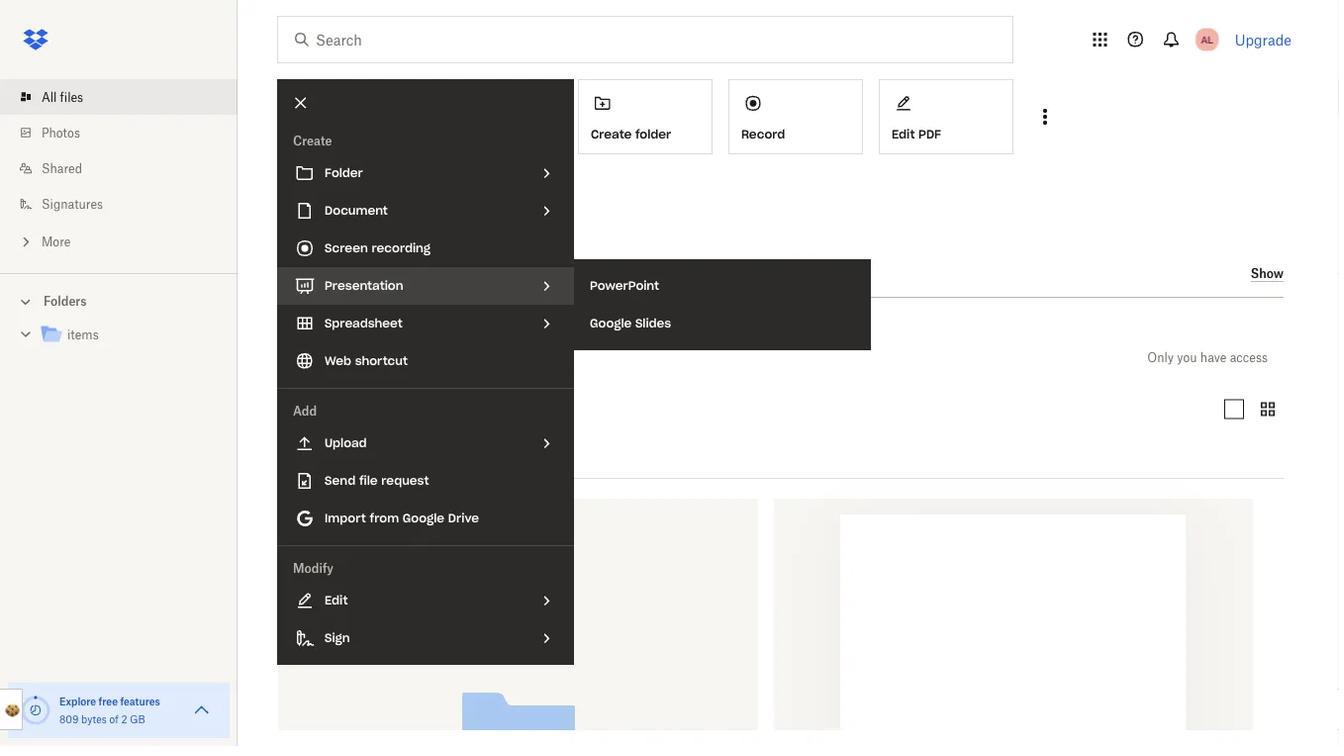 Task type: describe. For each thing, give the bounding box(es) containing it.
explore
[[59, 696, 96, 708]]

import from google drive
[[325, 511, 479, 526]]

folder
[[636, 127, 671, 142]]

explore free features 809 bytes of 2 gb
[[59, 696, 160, 726]]

shared
[[42, 161, 82, 176]]

from for your
[[369, 263, 409, 283]]

google inside 'menu item'
[[403, 511, 445, 526]]

1 horizontal spatial files
[[304, 346, 342, 369]]

2
[[121, 713, 127, 726]]

sign
[[325, 631, 350, 646]]

suggested
[[277, 263, 364, 283]]

file, resume.pdf row
[[774, 499, 1254, 747]]

get
[[277, 182, 301, 199]]

upgrade link
[[1235, 31, 1292, 48]]

web
[[325, 354, 351, 369]]

record button
[[729, 79, 863, 154]]

edit pdf
[[892, 127, 942, 142]]

activity
[[456, 263, 517, 283]]

more image
[[16, 232, 36, 252]]

dropbox
[[389, 182, 444, 199]]

list containing all files
[[0, 67, 238, 273]]

free
[[99, 696, 118, 708]]

items link
[[40, 322, 222, 349]]

slides
[[636, 316, 672, 331]]

import from google drive menu item
[[277, 500, 574, 538]]

presentation
[[325, 278, 404, 294]]

menu containing powerpoint
[[574, 259, 871, 351]]

screen
[[325, 241, 368, 256]]

send file request
[[325, 473, 429, 489]]

of
[[109, 713, 119, 726]]

folders button
[[0, 286, 238, 315]]

document menu item
[[277, 192, 574, 230]]

close image
[[284, 86, 318, 120]]

shared link
[[16, 151, 238, 186]]

import
[[325, 511, 366, 526]]

all inside list item
[[42, 90, 57, 104]]

send
[[325, 473, 356, 489]]

all files list item
[[0, 79, 238, 115]]

recents button
[[277, 394, 354, 425]]

screen recording menu item
[[277, 230, 574, 267]]

folder, items row
[[278, 499, 758, 747]]

edit menu item
[[277, 582, 574, 620]]

items
[[67, 328, 99, 343]]

features
[[120, 696, 160, 708]]

photos link
[[16, 115, 238, 151]]

file
[[359, 473, 378, 489]]

record
[[742, 127, 786, 142]]

gb
[[130, 713, 145, 726]]

only you have access
[[1148, 350, 1268, 365]]

1 vertical spatial all files
[[277, 346, 342, 369]]

signatures
[[42, 197, 103, 211]]

edit for edit
[[325, 593, 348, 608]]

powerpoint
[[590, 278, 660, 294]]

files inside all files link
[[60, 90, 83, 104]]

photos
[[42, 125, 80, 140]]

web shortcut
[[325, 354, 408, 369]]

all files inside list item
[[42, 90, 83, 104]]



Task type: locate. For each thing, give the bounding box(es) containing it.
0 vertical spatial edit
[[892, 127, 915, 142]]

1 vertical spatial from
[[370, 511, 399, 526]]

web shortcut menu item
[[277, 343, 574, 380]]

upload
[[325, 436, 367, 451]]

screen recording
[[325, 241, 431, 256]]

edit
[[892, 127, 915, 142], [325, 593, 348, 608]]

folder
[[325, 165, 363, 181]]

0 horizontal spatial files
[[60, 90, 83, 104]]

pdf
[[919, 127, 942, 142]]

only
[[1148, 350, 1174, 365]]

0 vertical spatial from
[[369, 263, 409, 283]]

upload menu item
[[277, 425, 574, 462]]

1 vertical spatial all
[[277, 346, 298, 369]]

signatures link
[[16, 186, 238, 222]]

0 vertical spatial google
[[590, 316, 632, 331]]

request
[[382, 473, 429, 489]]

create for create
[[293, 133, 332, 148]]

from down send file request
[[370, 511, 399, 526]]

edit up sign
[[325, 593, 348, 608]]

menu containing folder
[[277, 79, 574, 665]]

edit inside button
[[892, 127, 915, 142]]

google slides
[[590, 316, 672, 331]]

dropbox image
[[16, 20, 55, 59]]

quota usage element
[[20, 695, 51, 727]]

with
[[356, 182, 385, 199]]

1 horizontal spatial edit
[[892, 127, 915, 142]]

0 horizontal spatial all
[[42, 90, 57, 104]]

spreadsheet
[[325, 316, 403, 331]]

name
[[277, 451, 318, 468]]

0 vertical spatial all
[[42, 90, 57, 104]]

google
[[590, 316, 632, 331], [403, 511, 445, 526]]

more
[[42, 234, 71, 249]]

add
[[293, 404, 317, 418]]

edit left pdf
[[892, 127, 915, 142]]

edit pdf button
[[879, 79, 1014, 154]]

suggested from your activity
[[277, 263, 517, 283]]

all files link
[[16, 79, 238, 115]]

from down 'screen recording'
[[369, 263, 409, 283]]

all left web
[[277, 346, 298, 369]]

presentation menu item
[[277, 267, 574, 305]]

from
[[369, 263, 409, 283], [370, 511, 399, 526]]

get started with dropbox
[[277, 182, 444, 199]]

access
[[1230, 350, 1268, 365]]

all up photos
[[42, 90, 57, 104]]

0 horizontal spatial all files
[[42, 90, 83, 104]]

name button
[[277, 448, 444, 471]]

1 from from the top
[[369, 263, 409, 283]]

recents
[[293, 402, 338, 417]]

files
[[60, 90, 83, 104], [304, 346, 342, 369]]

1 horizontal spatial all
[[277, 346, 298, 369]]

spreadsheet menu item
[[277, 305, 574, 343]]

recording
[[372, 241, 431, 256]]

you
[[1178, 350, 1198, 365]]

folders
[[44, 294, 87, 309]]

bytes
[[81, 713, 107, 726]]

send file request menu item
[[277, 462, 574, 500]]

from inside 'menu item'
[[370, 511, 399, 526]]

1 vertical spatial files
[[304, 346, 342, 369]]

your
[[414, 263, 451, 283]]

document
[[325, 203, 388, 218]]

edit for edit pdf
[[892, 127, 915, 142]]

google down send file request menu item
[[403, 511, 445, 526]]

0 vertical spatial files
[[60, 90, 83, 104]]

0 horizontal spatial google
[[403, 511, 445, 526]]

create inside "button"
[[591, 127, 632, 142]]

809
[[59, 713, 79, 726]]

shortcut
[[355, 354, 408, 369]]

files up photos
[[60, 90, 83, 104]]

have
[[1201, 350, 1227, 365]]

all files
[[42, 90, 83, 104], [277, 346, 342, 369]]

upgrade
[[1235, 31, 1292, 48]]

create folder button
[[578, 79, 713, 154]]

0 horizontal spatial create
[[293, 133, 332, 148]]

create folder
[[591, 127, 671, 142]]

0 horizontal spatial edit
[[325, 593, 348, 608]]

all
[[42, 90, 57, 104], [277, 346, 298, 369]]

1 horizontal spatial all files
[[277, 346, 342, 369]]

all files up 'recents'
[[277, 346, 342, 369]]

started
[[305, 182, 352, 199]]

drive
[[448, 511, 479, 526]]

sign menu item
[[277, 620, 574, 658]]

folder menu item
[[277, 154, 574, 192]]

all files up photos
[[42, 90, 83, 104]]

1 horizontal spatial google
[[590, 316, 632, 331]]

0 vertical spatial all files
[[42, 90, 83, 104]]

1 horizontal spatial create
[[591, 127, 632, 142]]

2 from from the top
[[370, 511, 399, 526]]

1 vertical spatial google
[[403, 511, 445, 526]]

create down close icon
[[293, 133, 332, 148]]

from for google
[[370, 511, 399, 526]]

google down powerpoint
[[590, 316, 632, 331]]

menu
[[277, 79, 574, 665], [574, 259, 871, 351]]

list
[[0, 67, 238, 273]]

modify
[[293, 561, 334, 576]]

create left folder
[[591, 127, 632, 142]]

files up the recents button
[[304, 346, 342, 369]]

create
[[591, 127, 632, 142], [293, 133, 332, 148]]

1 vertical spatial edit
[[325, 593, 348, 608]]

create for create folder
[[591, 127, 632, 142]]

edit inside menu item
[[325, 593, 348, 608]]



Task type: vqa. For each thing, say whether or not it's contained in the screenshot.
FILE REQUESTS link
no



